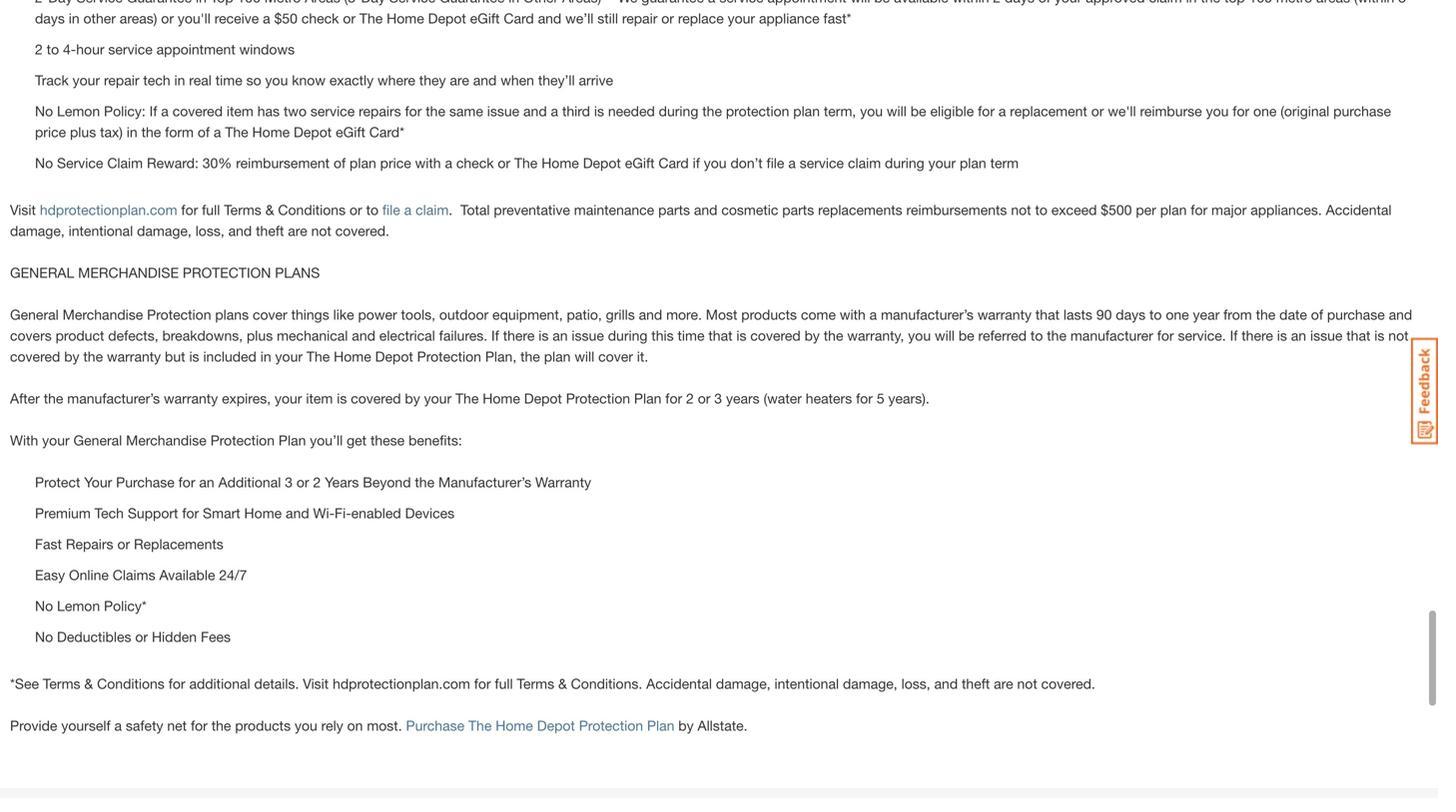 Task type: locate. For each thing, give the bounding box(es) containing it.
purchase inside general merchandise protection plans cover things like power tools, outdoor equipment, patio, grills and more. most products come with a manufacturer's warranty that lasts 90 days to one year from the date of purchase and covers product defects, breakdowns, plus mechanical and electrical failures. if there is an issue during this time that is covered by the warranty, you will be referred to the manufacturer for service. if there is an issue that is not covered by the warranty but is included in your the home depot protection plan, the plan will cover it.
[[1327, 307, 1385, 323]]

$500
[[1101, 202, 1132, 218]]

2 horizontal spatial egift
[[625, 155, 655, 171]]

1 vertical spatial be
[[911, 103, 926, 119]]

1 vertical spatial repair
[[104, 72, 139, 88]]

purchase
[[1333, 103, 1391, 119], [1327, 307, 1385, 323]]

be inside 2-day service guarantee in top 100 metro areas (3-day service guarantee in other areas) *  we guarantee a service appointment will be available within 2 days of your approved claim in the top 100 metro areas (within 3 days in other areas) or you'll receive a $50 check or the home depot egift card and we'll still repair or replace your appliance fast*
[[874, 0, 890, 5]]

0 horizontal spatial that
[[708, 328, 733, 344]]

for inside general merchandise protection plans cover things like power tools, outdoor equipment, patio, grills and more. most products come with a manufacturer's warranty that lasts 90 days to one year from the date of purchase and covers product defects, breakdowns, plus mechanical and electrical failures. if there is an issue during this time that is covered by the warranty, you will be referred to the manufacturer for service. if there is an issue that is not covered by the warranty but is included in your the home depot protection plan, the plan will cover it.
[[1157, 328, 1174, 344]]

0 horizontal spatial be
[[874, 0, 890, 5]]

an down 'date'
[[1291, 328, 1306, 344]]

accidental up allstate.
[[646, 676, 712, 693]]

that left lasts
[[1036, 307, 1060, 323]]

0 vertical spatial purchase
[[1333, 103, 1391, 119]]

or
[[161, 10, 174, 26], [343, 10, 356, 26], [661, 10, 674, 26], [1091, 103, 1104, 119], [498, 155, 510, 171], [350, 202, 362, 218], [698, 390, 710, 407], [297, 474, 309, 491], [117, 536, 130, 553], [135, 629, 148, 646]]

during inside no lemon policy: if a covered item has two service repairs for the same issue and a third is needed during the protection plan term, you will be eligible for a replacement or we'll reimburse you for one (original purchase price plus tax) in the form of a the home depot egift card*
[[659, 103, 698, 119]]

1 vertical spatial hdprotectionplan.com
[[333, 676, 470, 693]]

2 horizontal spatial days
[[1116, 307, 1146, 323]]

service
[[76, 0, 123, 5], [389, 0, 436, 5], [57, 155, 103, 171]]

one left (original
[[1253, 103, 1277, 119]]

with
[[415, 155, 441, 171], [840, 307, 866, 323]]

covers
[[10, 328, 52, 344]]

to left file a claim link
[[366, 202, 379, 218]]

will
[[850, 0, 870, 5], [887, 103, 907, 119], [935, 328, 955, 344], [575, 349, 594, 365]]

enabled
[[351, 505, 401, 522]]

they'll
[[538, 72, 575, 88]]

within
[[952, 0, 989, 5]]

1 vertical spatial days
[[35, 10, 65, 26]]

1 vertical spatial full
[[495, 676, 513, 693]]

days down 2-
[[35, 10, 65, 26]]

merchandise up 'product'
[[63, 307, 143, 323]]

net
[[167, 718, 187, 734]]

1 horizontal spatial terms
[[224, 202, 261, 218]]

0 vertical spatial accidental
[[1326, 202, 1392, 218]]

egift down "needed"
[[625, 155, 655, 171]]

plus inside general merchandise protection plans cover things like power tools, outdoor equipment, patio, grills and more. most products come with a manufacturer's warranty that lasts 90 days to one year from the date of purchase and covers product defects, breakdowns, plus mechanical and electrical failures. if there is an issue during this time that is covered by the warranty, you will be referred to the manufacturer for service. if there is an issue that is not covered by the warranty but is included in your the home depot protection plan, the plan will cover it.
[[247, 328, 273, 344]]

0 horizontal spatial 100
[[237, 0, 261, 5]]

full
[[202, 202, 220, 218], [495, 676, 513, 693]]

depot
[[428, 10, 466, 26], [294, 124, 332, 140], [583, 155, 621, 171], [375, 349, 413, 365], [524, 390, 562, 407], [537, 718, 575, 734]]

or left file a claim link
[[350, 202, 362, 218]]

1 horizontal spatial intentional
[[774, 676, 839, 693]]

1 horizontal spatial cover
[[598, 349, 633, 365]]

1 horizontal spatial plus
[[247, 328, 273, 344]]

1 horizontal spatial covered.
[[1041, 676, 1095, 693]]

1 vertical spatial with
[[840, 307, 866, 323]]

you left rely
[[295, 718, 317, 734]]

home inside no lemon policy: if a covered item has two service repairs for the same issue and a third is needed during the protection plan term, you will be eligible for a replacement or we'll reimburse you for one (original purchase price plus tax) in the form of a the home depot egift card*
[[252, 124, 290, 140]]

& left conditions.
[[558, 676, 567, 693]]

one
[[1253, 103, 1277, 119], [1166, 307, 1189, 323]]

0 horizontal spatial card
[[504, 10, 534, 26]]

repair up policy: on the left
[[104, 72, 139, 88]]

plan inside no lemon policy: if a covered item has two service repairs for the same issue and a third is needed during the protection plan term, you will be eligible for a replacement or we'll reimburse you for one (original purchase price plus tax) in the form of a the home depot egift card*
[[793, 103, 820, 119]]

a up . on the left top
[[445, 155, 452, 171]]

there
[[503, 328, 535, 344], [1242, 328, 1273, 344]]

if
[[149, 103, 157, 119], [491, 328, 499, 344], [1230, 328, 1238, 344]]

during right "needed"
[[659, 103, 698, 119]]

available
[[894, 0, 949, 5]]

with up file a claim link
[[415, 155, 441, 171]]

1 vertical spatial are
[[288, 223, 307, 239]]

egift inside 2-day service guarantee in top 100 metro areas (3-day service guarantee in other areas) *  we guarantee a service appointment will be available within 2 days of your approved claim in the top 100 metro areas (within 3 days in other areas) or you'll receive a $50 check or the home depot egift card and we'll still repair or replace your appliance fast*
[[470, 10, 500, 26]]

2
[[993, 0, 1001, 5], [35, 41, 43, 57], [686, 390, 694, 407], [313, 474, 321, 491]]

1 horizontal spatial hdprotectionplan.com
[[333, 676, 470, 693]]

the down '(3-'
[[359, 10, 383, 26]]

2 no from the top
[[35, 155, 53, 171]]

purchase right 'date'
[[1327, 307, 1385, 323]]

0 vertical spatial hdprotectionplan.com
[[40, 202, 177, 218]]

be left available
[[874, 0, 890, 5]]

2 horizontal spatial that
[[1347, 328, 1371, 344]]

like
[[333, 307, 354, 323]]

issue inside no lemon policy: if a covered item has two service repairs for the same issue and a third is needed during the protection plan term, you will be eligible for a replacement or we'll reimburse you for one (original purchase price plus tax) in the form of a the home depot egift card*
[[487, 103, 519, 119]]

2 lemon from the top
[[57, 598, 100, 615]]

plus inside no lemon policy: if a covered item has two service repairs for the same issue and a third is needed during the protection plan term, you will be eligible for a replacement or we'll reimburse you for one (original purchase price plus tax) in the form of a the home depot egift card*
[[70, 124, 96, 140]]

be
[[874, 0, 890, 5], [911, 103, 926, 119], [959, 328, 974, 344]]

theft
[[256, 223, 284, 239], [962, 676, 990, 693]]

3 right (within
[[1398, 0, 1406, 5]]

1 vertical spatial covered.
[[1041, 676, 1095, 693]]

1 vertical spatial 3
[[714, 390, 722, 407]]

product
[[56, 328, 104, 344]]

1 vertical spatial claim
[[848, 155, 881, 171]]

service inside no lemon policy: if a covered item has two service repairs for the same issue and a third is needed during the protection plan term, you will be eligible for a replacement or we'll reimburse you for one (original purchase price plus tax) in the form of a the home depot egift card*
[[310, 103, 355, 119]]

on
[[347, 718, 363, 734]]

protection down conditions.
[[579, 718, 643, 734]]

hdprotectionplan.com up most.
[[333, 676, 470, 693]]

0 horizontal spatial loss,
[[195, 223, 224, 239]]

general
[[10, 265, 74, 281]]

appointment inside 2-day service guarantee in top 100 metro areas (3-day service guarantee in other areas) *  we guarantee a service appointment will be available within 2 days of your approved claim in the top 100 metro areas (within 3 days in other areas) or you'll receive a $50 check or the home depot egift card and we'll still repair or replace your appliance fast*
[[768, 0, 847, 5]]

no service claim reward: 30% reimbursement of plan price with a check or the home depot egift card if you don't file a service claim during your plan term
[[35, 155, 1019, 171]]

theft inside .  total preventative maintenance parts and cosmetic parts replacements reimbursements not to exceed $500 per plan for major appliances. accidental damage, intentional damage, loss, and theft are not covered.
[[256, 223, 284, 239]]

your right expires,
[[275, 390, 302, 407]]

price down track
[[35, 124, 66, 140]]

the inside general merchandise protection plans cover things like power tools, outdoor equipment, patio, grills and more. most products come with a manufacturer's warranty that lasts 90 days to one year from the date of purchase and covers product defects, breakdowns, plus mechanical and electrical failures. if there is an issue during this time that is covered by the warranty, you will be referred to the manufacturer for service. if there is an issue that is not covered by the warranty but is included in your the home depot protection plan, the plan will cover it.
[[307, 349, 330, 365]]

1 horizontal spatial days
[[1005, 0, 1035, 5]]

if up plan,
[[491, 328, 499, 344]]

1 vertical spatial warranty
[[107, 349, 161, 365]]

manufacturer's up warranty,
[[881, 307, 974, 323]]

0 vertical spatial 3
[[1398, 0, 1406, 5]]

in inside no lemon policy: if a covered item has two service repairs for the same issue and a third is needed during the protection plan term, you will be eligible for a replacement or we'll reimburse you for one (original purchase price plus tax) in the form of a the home depot egift card*
[[127, 124, 137, 140]]

0 vertical spatial visit
[[10, 202, 36, 218]]

depot inside 2-day service guarantee in top 100 metro areas (3-day service guarantee in other areas) *  we guarantee a service appointment will be available within 2 days of your approved claim in the top 100 metro areas (within 3 days in other areas) or you'll receive a $50 check or the home depot egift card and we'll still repair or replace your appliance fast*
[[428, 10, 466, 26]]

1 vertical spatial plus
[[247, 328, 273, 344]]

manufacturer's down defects,
[[67, 390, 160, 407]]

2 vertical spatial warranty
[[164, 390, 218, 407]]

that down most
[[708, 328, 733, 344]]

1 horizontal spatial &
[[265, 202, 274, 218]]

1 parts from the left
[[658, 202, 690, 218]]

provide
[[10, 718, 57, 734]]

general inside general merchandise protection plans cover things like power tools, outdoor equipment, patio, grills and more. most products come with a manufacturer's warranty that lasts 90 days to one year from the date of purchase and covers product defects, breakdowns, plus mechanical and electrical failures. if there is an issue during this time that is covered by the warranty, you will be referred to the manufacturer for service. if there is an issue that is not covered by the warranty but is included in your the home depot protection plan, the plan will cover it.
[[10, 307, 59, 323]]

1 horizontal spatial warranty
[[164, 390, 218, 407]]

you right term,
[[860, 103, 883, 119]]

1 vertical spatial intentional
[[774, 676, 839, 693]]

lemon inside no lemon policy: if a covered item has two service repairs for the same issue and a third is needed during the protection plan term, you will be eligible for a replacement or we'll reimburse you for one (original purchase price plus tax) in the form of a the home depot egift card*
[[57, 103, 100, 119]]

3 left 'years'
[[714, 390, 722, 407]]

0 vertical spatial purchase
[[116, 474, 175, 491]]

3 right additional
[[285, 474, 293, 491]]

card
[[504, 10, 534, 26], [659, 155, 689, 171]]

claims
[[113, 567, 155, 584]]

damage,
[[10, 223, 65, 239], [137, 223, 192, 239], [716, 676, 771, 693], [843, 676, 898, 693]]

2 horizontal spatial claim
[[1149, 0, 1182, 5]]

fees
[[201, 629, 231, 646]]

parts right cosmetic
[[782, 202, 814, 218]]

time
[[215, 72, 242, 88], [678, 328, 705, 344]]

conditions down reimbursement
[[278, 202, 346, 218]]

be left the eligible
[[911, 103, 926, 119]]

most
[[706, 307, 737, 323]]

general up covers
[[10, 307, 59, 323]]

covered. inside .  total preventative maintenance parts and cosmetic parts replacements reimbursements not to exceed $500 per plan for major appliances. accidental damage, intentional damage, loss, and theft are not covered.
[[335, 223, 389, 239]]

100 up receive
[[237, 0, 261, 5]]

egift down 'repairs'
[[336, 124, 365, 140]]

2 vertical spatial days
[[1116, 307, 1146, 323]]

0 vertical spatial conditions
[[278, 202, 346, 218]]

will left the eligible
[[887, 103, 907, 119]]

0 horizontal spatial if
[[149, 103, 157, 119]]

one inside general merchandise protection plans cover things like power tools, outdoor equipment, patio, grills and more. most products come with a manufacturer's warranty that lasts 90 days to one year from the date of purchase and covers product defects, breakdowns, plus mechanical and electrical failures. if there is an issue during this time that is covered by the warranty, you will be referred to the manufacturer for service. if there is an issue that is not covered by the warranty but is included in your the home depot protection plan, the plan will cover it.
[[1166, 307, 1189, 323]]

when
[[501, 72, 534, 88]]

0 vertical spatial intentional
[[69, 223, 133, 239]]

merchandise inside general merchandise protection plans cover things like power tools, outdoor equipment, patio, grills and more. most products come with a manufacturer's warranty that lasts 90 days to one year from the date of purchase and covers product defects, breakdowns, plus mechanical and electrical failures. if there is an issue during this time that is covered by the warranty, you will be referred to the manufacturer for service. if there is an issue that is not covered by the warranty but is included in your the home depot protection plan, the plan will cover it.
[[63, 307, 143, 323]]

loss, inside .  total preventative maintenance parts and cosmetic parts replacements reimbursements not to exceed $500 per plan for major appliances. accidental damage, intentional damage, loss, and theft are not covered.
[[195, 223, 224, 239]]

item for is
[[306, 390, 333, 407]]

the left "protection"
[[702, 103, 722, 119]]

conditions.
[[571, 676, 642, 693]]

1 vertical spatial purchase
[[1327, 307, 1385, 323]]

plan inside .  total preventative maintenance parts and cosmetic parts replacements reimbursements not to exceed $500 per plan for major appliances. accidental damage, intentional damage, loss, and theft are not covered.
[[1160, 202, 1187, 218]]

1 horizontal spatial accidental
[[1326, 202, 1392, 218]]

0 vertical spatial loss,
[[195, 223, 224, 239]]

be inside general merchandise protection plans cover things like power tools, outdoor equipment, patio, grills and more. most products come with a manufacturer's warranty that lasts 90 days to one year from the date of purchase and covers product defects, breakdowns, plus mechanical and electrical failures. if there is an issue during this time that is covered by the warranty, you will be referred to the manufacturer for service. if there is an issue that is not covered by the warranty but is included in your the home depot protection plan, the plan will cover it.
[[959, 328, 974, 344]]

or inside no lemon policy: if a covered item has two service repairs for the same issue and a third is needed during the protection plan term, you will be eligible for a replacement or we'll reimburse you for one (original purchase price plus tax) in the form of a the home depot egift card*
[[1091, 103, 1104, 119]]

1 horizontal spatial claim
[[848, 155, 881, 171]]

claim left preventative
[[416, 202, 449, 218]]

manufacturer's
[[438, 474, 531, 491]]

appliances.
[[1251, 202, 1322, 218]]

time inside general merchandise protection plans cover things like power tools, outdoor equipment, patio, grills and more. most products come with a manufacturer's warranty that lasts 90 days to one year from the date of purchase and covers product defects, breakdowns, plus mechanical and electrical failures. if there is an issue during this time that is covered by the warranty, you will be referred to the manufacturer for service. if there is an issue that is not covered by the warranty but is included in your the home depot protection plan, the plan will cover it.
[[678, 328, 705, 344]]

1 horizontal spatial general
[[73, 432, 122, 449]]

day
[[48, 0, 73, 5], [361, 0, 385, 5]]

most.
[[367, 718, 402, 734]]

item inside no lemon policy: if a covered item has two service repairs for the same issue and a third is needed during the protection plan term, you will be eligible for a replacement or we'll reimburse you for one (original purchase price plus tax) in the form of a the home depot egift card*
[[227, 103, 254, 119]]

0 vertical spatial plan
[[634, 390, 662, 407]]

for left major
[[1191, 202, 1208, 218]]

covered up these
[[351, 390, 401, 407]]

claim
[[1149, 0, 1182, 5], [848, 155, 881, 171], [416, 202, 449, 218]]

card down other
[[504, 10, 534, 26]]

warranty down but
[[164, 390, 218, 407]]

products inside general merchandise protection plans cover things like power tools, outdoor equipment, patio, grills and more. most products come with a manufacturer's warranty that lasts 90 days to one year from the date of purchase and covers product defects, breakdowns, plus mechanical and electrical failures. if there is an issue during this time that is covered by the warranty, you will be referred to the manufacturer for service. if there is an issue that is not covered by the warranty but is included in your the home depot protection plan, the plan will cover it.
[[741, 307, 797, 323]]

2 100 from the left
[[1249, 0, 1272, 5]]

or left 'years'
[[698, 390, 710, 407]]

preventative
[[494, 202, 570, 218]]

home up where
[[387, 10, 424, 26]]

1 vertical spatial time
[[678, 328, 705, 344]]

2 inside 2-day service guarantee in top 100 metro areas (3-day service guarantee in other areas) *  we guarantee a service appointment will be available within 2 days of your approved claim in the top 100 metro areas (within 3 days in other areas) or you'll receive a $50 check or the home depot egift card and we'll still repair or replace your appliance fast*
[[993, 0, 1001, 5]]

0 vertical spatial general
[[10, 307, 59, 323]]

0 horizontal spatial purchase
[[116, 474, 175, 491]]

with up warranty,
[[840, 307, 866, 323]]

accidental inside .  total preventative maintenance parts and cosmetic parts replacements reimbursements not to exceed $500 per plan for major appliances. accidental damage, intentional damage, loss, and theft are not covered.
[[1326, 202, 1392, 218]]

1 horizontal spatial price
[[380, 155, 411, 171]]

1 horizontal spatial if
[[491, 328, 499, 344]]

3 inside 2-day service guarantee in top 100 metro areas (3-day service guarantee in other areas) *  we guarantee a service appointment will be available within 2 days of your approved claim in the top 100 metro areas (within 3 days in other areas) or you'll receive a $50 check or the home depot egift card and we'll still repair or replace your appliance fast*
[[1398, 0, 1406, 5]]

plan,
[[485, 349, 517, 365]]

to inside .  total preventative maintenance parts and cosmetic parts replacements reimbursements not to exceed $500 per plan for major appliances. accidental damage, intentional damage, loss, and theft are not covered.
[[1035, 202, 1048, 218]]

referred
[[978, 328, 1027, 344]]

2 horizontal spatial 3
[[1398, 0, 1406, 5]]

metro
[[1276, 0, 1312, 5]]

0 vertical spatial appointment
[[768, 0, 847, 5]]

no down the "easy"
[[35, 598, 53, 615]]

0 horizontal spatial there
[[503, 328, 535, 344]]

1 100 from the left
[[237, 0, 261, 5]]

1 vertical spatial cover
[[598, 349, 633, 365]]

no
[[35, 103, 53, 119], [35, 155, 53, 171], [35, 598, 53, 615], [35, 629, 53, 646]]

0 horizontal spatial item
[[227, 103, 254, 119]]

know
[[292, 72, 326, 88]]

0 horizontal spatial conditions
[[97, 676, 165, 693]]

repair right the still
[[622, 10, 657, 26]]

1 horizontal spatial visit
[[303, 676, 329, 693]]

the inside 2-day service guarantee in top 100 metro areas (3-day service guarantee in other areas) *  we guarantee a service appointment will be available within 2 days of your approved claim in the top 100 metro areas (within 3 days in other areas) or you'll receive a $50 check or the home depot egift card and we'll still repair or replace your appliance fast*
[[1201, 0, 1220, 5]]

1 guarantee from the left
[[127, 0, 192, 5]]

years).
[[888, 390, 930, 407]]

0 horizontal spatial full
[[202, 202, 220, 218]]

2 parts from the left
[[782, 202, 814, 218]]

grills
[[606, 307, 635, 323]]

parts right the "maintenance"
[[658, 202, 690, 218]]

1 day from the left
[[48, 0, 73, 5]]

you right reimburse at right top
[[1206, 103, 1229, 119]]

manufacturer's
[[881, 307, 974, 323], [67, 390, 160, 407]]

(3-
[[344, 0, 361, 5]]

1 vertical spatial appointment
[[156, 41, 235, 57]]

is right third
[[594, 103, 604, 119]]

fast repairs or replacements
[[35, 536, 223, 553]]

defects,
[[108, 328, 158, 344]]

warranty down defects,
[[107, 349, 161, 365]]

fast
[[35, 536, 62, 553]]

you inside general merchandise protection plans cover things like power tools, outdoor equipment, patio, grills and more. most products come with a manufacturer's warranty that lasts 90 days to one year from the date of purchase and covers product defects, breakdowns, plus mechanical and electrical failures. if there is an issue during this time that is covered by the warranty, you will be referred to the manufacturer for service. if there is an issue that is not covered by the warranty but is included in your the home depot protection plan, the plan will cover it.
[[908, 328, 931, 344]]

2 left years
[[313, 474, 321, 491]]

hdprotectionplan.com
[[40, 202, 177, 218], [333, 676, 470, 693]]

0 horizontal spatial file
[[382, 202, 400, 218]]

or left we'll
[[1091, 103, 1104, 119]]

lemon up the tax)
[[57, 103, 100, 119]]

1 horizontal spatial purchase
[[406, 718, 465, 734]]

0 horizontal spatial parts
[[658, 202, 690, 218]]

one left the year
[[1166, 307, 1189, 323]]

price inside no lemon policy: if a covered item has two service repairs for the same issue and a third is needed during the protection plan term, you will be eligible for a replacement or we'll reimburse you for one (original purchase price plus tax) in the form of a the home depot egift card*
[[35, 124, 66, 140]]

during inside general merchandise protection plans cover things like power tools, outdoor equipment, patio, grills and more. most products come with a manufacturer's warranty that lasts 90 days to one year from the date of purchase and covers product defects, breakdowns, plus mechanical and electrical failures. if there is an issue during this time that is covered by the warranty, you will be referred to the manufacturer for service. if there is an issue that is not covered by the warranty but is included in your the home depot protection plan, the plan will cover it.
[[608, 328, 648, 344]]

2 vertical spatial during
[[608, 328, 648, 344]]

no for no lemon policy: if a covered item has two service repairs for the same issue and a third is needed during the protection plan term, you will be eligible for a replacement or we'll reimburse you for one (original purchase price plus tax) in the form of a the home depot egift card*
[[35, 103, 53, 119]]

merchandise up support
[[126, 432, 207, 449]]

service up replace
[[719, 0, 764, 5]]

merchandise
[[63, 307, 143, 323], [126, 432, 207, 449]]

the down mechanical
[[307, 349, 330, 365]]

egift left we'll
[[470, 10, 500, 26]]

home inside general merchandise protection plans cover things like power tools, outdoor equipment, patio, grills and more. most products come with a manufacturer's warranty that lasts 90 days to one year from the date of purchase and covers product defects, breakdowns, plus mechanical and electrical failures. if there is an issue during this time that is covered by the warranty, you will be referred to the manufacturer for service. if there is an issue that is not covered by the warranty but is included in your the home depot protection plan, the plan will cover it.
[[334, 349, 371, 365]]

not inside general merchandise protection plans cover things like power tools, outdoor equipment, patio, grills and more. most products come with a manufacturer's warranty that lasts 90 days to one year from the date of purchase and covers product defects, breakdowns, plus mechanical and electrical failures. if there is an issue during this time that is covered by the warranty, you will be referred to the manufacturer for service. if there is an issue that is not covered by the warranty but is included in your the home depot protection plan, the plan will cover it.
[[1388, 328, 1409, 344]]

protection
[[726, 103, 789, 119]]

check inside 2-day service guarantee in top 100 metro areas (3-day service guarantee in other areas) *  we guarantee a service appointment will be available within 2 days of your approved claim in the top 100 metro areas (within 3 days in other areas) or you'll receive a $50 check or the home depot egift card and we'll still repair or replace your appliance fast*
[[301, 10, 339, 26]]

term
[[990, 155, 1019, 171]]

in
[[196, 0, 207, 5], [509, 0, 519, 5], [1186, 0, 1197, 5], [69, 10, 80, 26], [174, 72, 185, 88], [127, 124, 137, 140], [260, 349, 271, 365]]

1 there from the left
[[503, 328, 535, 344]]

2 horizontal spatial are
[[994, 676, 1013, 693]]

lemon
[[57, 103, 100, 119], [57, 598, 100, 615]]

0 vertical spatial plus
[[70, 124, 96, 140]]

0 horizontal spatial during
[[608, 328, 648, 344]]

3 no from the top
[[35, 598, 53, 615]]

1 no from the top
[[35, 103, 53, 119]]

guarantee left other
[[439, 0, 505, 5]]

item for has
[[227, 103, 254, 119]]

devices
[[405, 505, 455, 522]]

0 vertical spatial one
[[1253, 103, 1277, 119]]

1 horizontal spatial manufacturer's
[[881, 307, 974, 323]]

by
[[805, 328, 820, 344], [64, 349, 79, 365], [405, 390, 420, 407], [678, 718, 694, 734]]

be left "referred"
[[959, 328, 974, 344]]

repairs
[[66, 536, 113, 553]]

0 horizontal spatial check
[[301, 10, 339, 26]]

beyond
[[363, 474, 411, 491]]

the right plan,
[[520, 349, 540, 365]]

0 vertical spatial with
[[415, 155, 441, 171]]

0 horizontal spatial repair
[[104, 72, 139, 88]]

2 vertical spatial are
[[994, 676, 1013, 693]]

1 horizontal spatial an
[[553, 328, 568, 344]]

intentional inside .  total preventative maintenance parts and cosmetic parts replacements reimbursements not to exceed $500 per plan for major appliances. accidental damage, intentional damage, loss, and theft are not covered.
[[69, 223, 133, 239]]

general up your
[[73, 432, 122, 449]]

with inside general merchandise protection plans cover things like power tools, outdoor equipment, patio, grills and more. most products come with a manufacturer's warranty that lasts 90 days to one year from the date of purchase and covers product defects, breakdowns, plus mechanical and electrical failures. if there is an issue during this time that is covered by the warranty, you will be referred to the manufacturer for service. if there is an issue that is not covered by the warranty but is included in your the home depot protection plan, the plan will cover it.
[[840, 307, 866, 323]]

1 horizontal spatial be
[[911, 103, 926, 119]]

0 horizontal spatial products
[[235, 718, 291, 734]]

2 horizontal spatial during
[[885, 155, 924, 171]]

depot up they on the top left of page
[[428, 10, 466, 26]]

1 horizontal spatial there
[[1242, 328, 1273, 344]]

products down details.
[[235, 718, 291, 734]]

by left allstate.
[[678, 718, 694, 734]]

1 vertical spatial purchase
[[406, 718, 465, 734]]

no for no service claim reward: 30% reimbursement of plan price with a check or the home depot egift card if you don't file a service claim during your plan term
[[35, 155, 53, 171]]

will inside 2-day service guarantee in top 100 metro areas (3-day service guarantee in other areas) *  we guarantee a service appointment will be available within 2 days of your approved claim in the top 100 metro areas (within 3 days in other areas) or you'll receive a $50 check or the home depot egift card and we'll still repair or replace your appliance fast*
[[850, 0, 870, 5]]

your right the with at bottom
[[42, 432, 70, 449]]

no inside no lemon policy: if a covered item has two service repairs for the same issue and a third is needed during the protection plan term, you will be eligible for a replacement or we'll reimburse you for one (original purchase price plus tax) in the form of a the home depot egift card*
[[35, 103, 53, 119]]

0 vertical spatial theft
[[256, 223, 284, 239]]

4 no from the top
[[35, 629, 53, 646]]

windows
[[239, 41, 295, 57]]

file right don't
[[767, 155, 784, 171]]

1 horizontal spatial egift
[[470, 10, 500, 26]]

replacements
[[134, 536, 223, 553]]

service down areas)
[[108, 41, 153, 57]]

day right areas
[[361, 0, 385, 5]]

item up the you'll
[[306, 390, 333, 407]]

feedback link image
[[1411, 338, 1438, 445]]

plus down "plans"
[[247, 328, 273, 344]]

outdoor
[[439, 307, 489, 323]]

lemon for policy*
[[57, 598, 100, 615]]

electrical
[[379, 328, 435, 344]]

visit right details.
[[303, 676, 329, 693]]

we'll
[[1108, 103, 1136, 119]]

hidden
[[152, 629, 197, 646]]

1 vertical spatial during
[[885, 155, 924, 171]]

breakdowns,
[[162, 328, 243, 344]]

for up replacements
[[178, 474, 195, 491]]

approved
[[1086, 0, 1145, 5]]

the down lasts
[[1047, 328, 1067, 344]]

wi-
[[313, 505, 335, 522]]

2 horizontal spatial if
[[1230, 328, 1238, 344]]

a left third
[[551, 103, 558, 119]]

terms
[[224, 202, 261, 218], [43, 676, 80, 693], [517, 676, 554, 693]]

cover left it.
[[598, 349, 633, 365]]

2 day from the left
[[361, 0, 385, 5]]

5
[[877, 390, 884, 407]]

service down the tax)
[[57, 155, 103, 171]]

price
[[35, 124, 66, 140], [380, 155, 411, 171]]

1 lemon from the top
[[57, 103, 100, 119]]

0 vertical spatial manufacturer's
[[881, 307, 974, 323]]



Task type: describe. For each thing, give the bounding box(es) containing it.
this
[[651, 328, 674, 344]]

days inside general merchandise protection plans cover things like power tools, outdoor equipment, patio, grills and more. most products come with a manufacturer's warranty that lasts 90 days to one year from the date of purchase and covers product defects, breakdowns, plus mechanical and electrical failures. if there is an issue during this time that is covered by the warranty, you will be referred to the manufacturer for service. if there is an issue that is not covered by the warranty but is included in your the home depot protection plan, the plan will cover it.
[[1116, 307, 1146, 323]]

a left . on the left top
[[404, 202, 412, 218]]

will inside no lemon policy: if a covered item has two service repairs for the same issue and a third is needed during the protection plan term, you will be eligible for a replacement or we'll reimburse you for one (original purchase price plus tax) in the form of a the home depot egift card*
[[887, 103, 907, 119]]

protection down failures.
[[417, 349, 481, 365]]

2 left 'years'
[[686, 390, 694, 407]]

the down come
[[824, 328, 843, 344]]

covered up (water
[[750, 328, 801, 344]]

needed
[[608, 103, 655, 119]]

0 horizontal spatial with
[[415, 155, 441, 171]]

2 vertical spatial egift
[[625, 155, 655, 171]]

your inside general merchandise protection plans cover things like power tools, outdoor equipment, patio, grills and more. most products come with a manufacturer's warranty that lasts 90 days to one year from the date of purchase and covers product defects, breakdowns, plus mechanical and electrical failures. if there is an issue during this time that is covered by the warranty, you will be referred to the manufacturer for service. if there is an issue that is not covered by the warranty but is included in your the home depot protection plan, the plan will cover it.
[[275, 349, 303, 365]]

for up purchase the home depot protection plan link
[[474, 676, 491, 693]]

protect
[[35, 474, 80, 491]]

the right after
[[44, 390, 63, 407]]

reward:
[[147, 155, 199, 171]]

home down plan,
[[483, 390, 520, 407]]

service right '(3-'
[[389, 0, 436, 5]]

term,
[[824, 103, 856, 119]]

protection down expires,
[[210, 432, 275, 449]]

1 horizontal spatial full
[[495, 676, 513, 693]]

service down term,
[[800, 155, 844, 171]]

of right reimbursement
[[334, 155, 346, 171]]

third
[[562, 103, 590, 119]]

no for no lemon policy*
[[35, 598, 53, 615]]

is down most
[[736, 328, 747, 344]]

(original
[[1281, 103, 1330, 119]]

0 horizontal spatial time
[[215, 72, 242, 88]]

or left you'll
[[161, 10, 174, 26]]

0 vertical spatial full
[[202, 202, 220, 218]]

by down 'product'
[[64, 349, 79, 365]]

1 vertical spatial plan
[[279, 432, 306, 449]]

has
[[257, 103, 280, 119]]

guarantee
[[641, 0, 704, 5]]

depot up the "maintenance"
[[583, 155, 621, 171]]

is right but
[[189, 349, 199, 365]]

for right 'repairs'
[[405, 103, 422, 119]]

your up benefits:
[[424, 390, 452, 407]]

after
[[10, 390, 40, 407]]

0 horizontal spatial manufacturer's
[[67, 390, 160, 407]]

the down additional
[[211, 718, 231, 734]]

safety
[[126, 718, 163, 734]]

0 horizontal spatial terms
[[43, 676, 80, 693]]

card inside 2-day service guarantee in top 100 metro areas (3-day service guarantee in other areas) *  we guarantee a service appointment will be available within 2 days of your approved claim in the top 100 metro areas (within 3 days in other areas) or you'll receive a $50 check or the home depot egift card and we'll still repair or replace your appliance fast*
[[504, 10, 534, 26]]

premium tech support for smart home and wi-fi-enabled devices
[[35, 505, 455, 522]]

2 left 4-
[[35, 41, 43, 57]]

you right so
[[265, 72, 288, 88]]

a up 30%
[[214, 124, 221, 140]]

0 horizontal spatial visit
[[10, 202, 36, 218]]

2 to 4-hour service appointment windows
[[35, 41, 295, 57]]

with your general merchandise protection plan you'll get these benefits:
[[10, 432, 462, 449]]

if inside no lemon policy: if a covered item has two service repairs for the same issue and a third is needed during the protection plan term, you will be eligible for a replacement or we'll reimburse you for one (original purchase price plus tax) in the form of a the home depot egift card*
[[149, 103, 157, 119]]

1 vertical spatial price
[[380, 155, 411, 171]]

for left (original
[[1233, 103, 1250, 119]]

2 there from the left
[[1242, 328, 1273, 344]]

a right don't
[[788, 155, 796, 171]]

they
[[419, 72, 446, 88]]

depot down equipment,
[[524, 390, 562, 407]]

will down the patio,
[[575, 349, 594, 365]]

the up benefits:
[[455, 390, 479, 407]]

card*
[[369, 124, 405, 140]]

2 vertical spatial plan
[[647, 718, 675, 734]]

to up 'manufacturer'
[[1149, 307, 1162, 323]]

exactly
[[329, 72, 374, 88]]

tax)
[[100, 124, 123, 140]]

visit hdprotectionplan.com for full terms & conditions or to file a claim
[[10, 202, 449, 218]]

2 horizontal spatial an
[[1291, 328, 1306, 344]]

hour
[[76, 41, 104, 57]]

for left 5
[[856, 390, 873, 407]]

plan left "term"
[[960, 155, 986, 171]]

a up form
[[161, 103, 169, 119]]

0 vertical spatial are
[[450, 72, 469, 88]]

one inside no lemon policy: if a covered item has two service repairs for the same issue and a third is needed during the protection plan term, you will be eligible for a replacement or we'll reimburse you for one (original purchase price plus tax) in the form of a the home depot egift card*
[[1253, 103, 1277, 119]]

24/7
[[219, 567, 247, 584]]

0 horizontal spatial appointment
[[156, 41, 235, 57]]

manufacturer
[[1070, 328, 1153, 344]]

1 horizontal spatial issue
[[572, 328, 604, 344]]

purchase inside no lemon policy: if a covered item has two service repairs for the same issue and a third is needed during the protection plan term, you will be eligible for a replacement or we'll reimburse you for one (original purchase price plus tax) in the form of a the home depot egift card*
[[1333, 103, 1391, 119]]

2 horizontal spatial issue
[[1310, 328, 1343, 344]]

come
[[801, 307, 836, 323]]

or left hidden
[[135, 629, 148, 646]]

for left "smart"
[[182, 505, 199, 522]]

in inside general merchandise protection plans cover things like power tools, outdoor equipment, patio, grills and more. most products come with a manufacturer's warranty that lasts 90 days to one year from the date of purchase and covers product defects, breakdowns, plus mechanical and electrical failures. if there is an issue during this time that is covered by the warranty, you will be referred to the manufacturer for service. if there is an issue that is not covered by the warranty but is included in your the home depot protection plan, the plan will cover it.
[[260, 349, 271, 365]]

replace
[[678, 10, 724, 26]]

home down third
[[541, 155, 579, 171]]

0 horizontal spatial &
[[84, 676, 93, 693]]

the left same
[[426, 103, 445, 119]]

the inside 2-day service guarantee in top 100 metro areas (3-day service guarantee in other areas) *  we guarantee a service appointment will be available within 2 days of your approved claim in the top 100 metro areas (within 3 days in other areas) or you'll receive a $50 check or the home depot egift card and we'll still repair or replace your appliance fast*
[[359, 10, 383, 26]]

fi-
[[335, 505, 351, 522]]

$50
[[274, 10, 298, 26]]

smart
[[203, 505, 240, 522]]

is inside no lemon policy: if a covered item has two service repairs for the same issue and a third is needed during the protection plan term, you will be eligible for a replacement or we'll reimburse you for one (original purchase price plus tax) in the form of a the home depot egift card*
[[594, 103, 604, 119]]

protection
[[183, 265, 271, 281]]

top
[[211, 0, 233, 5]]

*see terms & conditions for additional details. visit hdprotectionplan.com for full terms & conditions. accidental damage, intentional damage, loss, and theft are not covered.
[[10, 676, 1095, 693]]

2-
[[35, 0, 48, 5]]

to left 4-
[[47, 41, 59, 57]]

of inside no lemon policy: if a covered item has two service repairs for the same issue and a third is needed during the protection plan term, you will be eligible for a replacement or we'll reimburse you for one (original purchase price plus tax) in the form of a the home depot egift card*
[[198, 124, 210, 140]]

these
[[370, 432, 405, 449]]

90
[[1096, 307, 1112, 323]]

*
[[605, 0, 610, 5]]

home down additional
[[244, 505, 282, 522]]

general merchandise protection plans cover things like power tools, outdoor equipment, patio, grills and more. most products come with a manufacturer's warranty that lasts 90 days to one year from the date of purchase and covers product defects, breakdowns, plus mechanical and electrical failures. if there is an issue during this time that is covered by the warranty, you will be referred to the manufacturer for service. if there is an issue that is not covered by the warranty but is included in your the home depot protection plan, the plan will cover it.
[[10, 307, 1412, 365]]

is up get
[[337, 390, 347, 407]]

a left $50
[[263, 10, 270, 26]]

claim
[[107, 155, 143, 171]]

a up replace
[[708, 0, 716, 5]]

be inside no lemon policy: if a covered item has two service repairs for the same issue and a third is needed during the protection plan term, you will be eligible for a replacement or we'll reimburse you for one (original purchase price plus tax) in the form of a the home depot egift card*
[[911, 103, 926, 119]]

2 guarantee from the left
[[439, 0, 505, 5]]

2 horizontal spatial terms
[[517, 676, 554, 693]]

are inside .  total preventative maintenance parts and cosmetic parts replacements reimbursements not to exceed $500 per plan for major appliances. accidental damage, intentional damage, loss, and theft are not covered.
[[288, 223, 307, 239]]

1 horizontal spatial 3
[[714, 390, 722, 407]]

2 horizontal spatial &
[[558, 676, 567, 693]]

will left "referred"
[[935, 328, 955, 344]]

depot inside general merchandise protection plans cover things like power tools, outdoor equipment, patio, grills and more. most products come with a manufacturer's warranty that lasts 90 days to one year from the date of purchase and covers product defects, breakdowns, plus mechanical and electrical failures. if there is an issue during this time that is covered by the warranty, you will be referred to the manufacturer for service. if there is an issue that is not covered by the warranty but is included in your the home depot protection plan, the plan will cover it.
[[375, 349, 413, 365]]

you right if
[[704, 155, 727, 171]]

plans
[[275, 265, 320, 281]]

the inside no lemon policy: if a covered item has two service repairs for the same issue and a third is needed during the protection plan term, you will be eligible for a replacement or we'll reimburse you for one (original purchase price plus tax) in the form of a the home depot egift card*
[[225, 124, 248, 140]]

plan inside general merchandise protection plans cover things like power tools, outdoor equipment, patio, grills and more. most products come with a manufacturer's warranty that lasts 90 days to one year from the date of purchase and covers product defects, breakdowns, plus mechanical and electrical failures. if there is an issue during this time that is covered by the warranty, you will be referred to the manufacturer for service. if there is an issue that is not covered by the warranty but is included in your the home depot protection plan, the plan will cover it.
[[544, 349, 571, 365]]

or down '(3-'
[[343, 10, 356, 26]]

for right net
[[191, 718, 208, 734]]

by down come
[[805, 328, 820, 344]]

more.
[[666, 307, 702, 323]]

service inside 2-day service guarantee in top 100 metro areas (3-day service guarantee in other areas) *  we guarantee a service appointment will be available within 2 days of your approved claim in the top 100 metro areas (within 3 days in other areas) or you'll receive a $50 check or the home depot egift card and we'll still repair or replace your appliance fast*
[[719, 0, 764, 5]]

1 horizontal spatial theft
[[962, 676, 990, 693]]

1 vertical spatial accidental
[[646, 676, 712, 693]]

easy online claims available 24/7
[[35, 567, 247, 584]]

if
[[693, 155, 700, 171]]

home inside 2-day service guarantee in top 100 metro areas (3-day service guarantee in other areas) *  we guarantee a service appointment will be available within 2 days of your approved claim in the top 100 metro areas (within 3 days in other areas) or you'll receive a $50 check or the home depot egift card and we'll still repair or replace your appliance fast*
[[387, 10, 424, 26]]

1 horizontal spatial conditions
[[278, 202, 346, 218]]

track your repair tech in real time so you know exactly where they are and when they'll arrive
[[35, 72, 613, 88]]

your up "reimbursements"
[[928, 155, 956, 171]]

your down the hour
[[73, 72, 100, 88]]

protect your purchase for an additional 3 or 2 years beyond the manufacturer's warranty
[[35, 474, 591, 491]]

1 vertical spatial merchandise
[[126, 432, 207, 449]]

1 vertical spatial products
[[235, 718, 291, 734]]

exceed
[[1051, 202, 1097, 218]]

home down *see terms & conditions for additional details. visit hdprotectionplan.com for full terms & conditions. accidental damage, intentional damage, loss, and theft are not covered.
[[496, 718, 533, 734]]

a left "safety"
[[114, 718, 122, 734]]

0 vertical spatial file
[[767, 155, 784, 171]]

areas)
[[120, 10, 157, 26]]

or left years
[[297, 474, 309, 491]]

0 vertical spatial days
[[1005, 0, 1035, 5]]

to right "referred"
[[1031, 328, 1043, 344]]

lemon for policy:
[[57, 103, 100, 119]]

claim inside 2-day service guarantee in top 100 metro areas (3-day service guarantee in other areas) *  we guarantee a service appointment will be available within 2 days of your approved claim in the top 100 metro areas (within 3 days in other areas) or you'll receive a $50 check or the home depot egift card and we'll still repair or replace your appliance fast*
[[1149, 0, 1182, 5]]

and inside no lemon policy: if a covered item has two service repairs for the same issue and a third is needed during the protection plan term, you will be eligible for a replacement or we'll reimburse you for one (original purchase price plus tax) in the form of a the home depot egift card*
[[523, 103, 547, 119]]

0 horizontal spatial warranty
[[107, 349, 161, 365]]

additional
[[218, 474, 281, 491]]

service up other
[[76, 0, 123, 5]]

for inside .  total preventative maintenance parts and cosmetic parts replacements reimbursements not to exceed $500 per plan for major appliances. accidental damage, intentional damage, loss, and theft are not covered.
[[1191, 202, 1208, 218]]

0 vertical spatial cover
[[253, 307, 287, 323]]

hdprotectionplan.com link
[[40, 202, 177, 218]]

protection down the patio,
[[566, 390, 630, 407]]

30%
[[202, 155, 232, 171]]

covered down covers
[[10, 349, 60, 365]]

the up preventative
[[514, 155, 538, 171]]

plan down card*
[[350, 155, 376, 171]]

manufacturer's inside general merchandise protection plans cover things like power tools, outdoor equipment, patio, grills and more. most products come with a manufacturer's warranty that lasts 90 days to one year from the date of purchase and covers product defects, breakdowns, plus mechanical and electrical failures. if there is an issue during this time that is covered by the warranty, you will be referred to the manufacturer for service. if there is an issue that is not covered by the warranty but is included in your the home depot protection plan, the plan will cover it.
[[881, 307, 974, 323]]

0 horizontal spatial claim
[[416, 202, 449, 218]]

areas
[[305, 0, 340, 5]]

or up preventative
[[498, 155, 510, 171]]

from
[[1224, 307, 1252, 323]]

0 vertical spatial warranty
[[978, 307, 1032, 323]]

no for no deductibles or hidden fees
[[35, 629, 53, 646]]

top
[[1224, 0, 1245, 5]]

metro
[[264, 0, 301, 5]]

0 horizontal spatial 3
[[285, 474, 293, 491]]

where
[[378, 72, 415, 88]]

for down reward:
[[181, 202, 198, 218]]

your
[[84, 474, 112, 491]]

details.
[[254, 676, 299, 693]]

purchase the home depot protection plan link
[[406, 718, 675, 734]]

heaters
[[806, 390, 852, 407]]

plans
[[215, 307, 249, 323]]

the up devices
[[415, 474, 435, 491]]

patio,
[[567, 307, 602, 323]]

1 vertical spatial file
[[382, 202, 400, 218]]

the down 'product'
[[83, 349, 103, 365]]

areas
[[1316, 0, 1350, 5]]

eligible
[[930, 103, 974, 119]]

you'll
[[178, 10, 211, 26]]

track
[[35, 72, 69, 88]]

protection up breakdowns,
[[147, 307, 211, 323]]

1 vertical spatial card
[[659, 155, 689, 171]]

tech
[[143, 72, 170, 88]]

for up net
[[168, 676, 185, 693]]

expires,
[[222, 390, 271, 407]]

is down equipment,
[[539, 328, 549, 344]]

is left feedback link image
[[1374, 328, 1385, 344]]

depot inside no lemon policy: if a covered item has two service repairs for the same issue and a third is needed during the protection plan term, you will be eligible for a replacement or we'll reimburse you for one (original purchase price plus tax) in the form of a the home depot egift card*
[[294, 124, 332, 140]]

date
[[1279, 307, 1307, 323]]

depot down *see terms & conditions for additional details. visit hdprotectionplan.com for full terms & conditions. accidental damage, intentional damage, loss, and theft are not covered.
[[537, 718, 575, 734]]

and inside 2-day service guarantee in top 100 metro areas (3-day service guarantee in other areas) *  we guarantee a service appointment will be available within 2 days of your approved claim in the top 100 metro areas (within 3 days in other areas) or you'll receive a $50 check or the home depot egift card and we'll still repair or replace your appliance fast*
[[538, 10, 561, 26]]

for right the eligible
[[978, 103, 995, 119]]

the left 'date'
[[1256, 307, 1276, 323]]

4-
[[63, 41, 76, 57]]

policy:
[[104, 103, 146, 119]]

a inside general merchandise protection plans cover things like power tools, outdoor equipment, patio, grills and more. most products come with a manufacturer's warranty that lasts 90 days to one year from the date of purchase and covers product defects, breakdowns, plus mechanical and electrical failures. if there is an issue during this time that is covered by the warranty, you will be referred to the manufacturer for service. if there is an issue that is not covered by the warranty but is included in your the home depot protection plan, the plan will cover it.
[[870, 307, 877, 323]]

0 horizontal spatial an
[[199, 474, 214, 491]]

the left form
[[141, 124, 161, 140]]

replacements
[[818, 202, 902, 218]]

egift inside no lemon policy: if a covered item has two service repairs for the same issue and a third is needed during the protection plan term, you will be eligible for a replacement or we'll reimburse you for one (original purchase price plus tax) in the form of a the home depot egift card*
[[336, 124, 365, 140]]

so
[[246, 72, 261, 88]]

.
[[449, 202, 453, 218]]

a left the replacement
[[999, 103, 1006, 119]]

fast*
[[823, 10, 851, 26]]

1 horizontal spatial loss,
[[901, 676, 930, 693]]

your left "approved"
[[1054, 0, 1082, 5]]

the down *see terms & conditions for additional details. visit hdprotectionplan.com for full terms & conditions. accidental damage, intentional damage, loss, and theft are not covered.
[[468, 718, 492, 734]]

repair inside 2-day service guarantee in top 100 metro areas (3-day service guarantee in other areas) *  we guarantee a service appointment will be available within 2 days of your approved claim in the top 100 metro areas (within 3 days in other areas) or you'll receive a $50 check or the home depot egift card and we'll still repair or replace your appliance fast*
[[622, 10, 657, 26]]

or down guarantee
[[661, 10, 674, 26]]

no lemon policy: if a covered item has two service repairs for the same issue and a third is needed during the protection plan term, you will be eligible for a replacement or we'll reimburse you for one (original purchase price plus tax) in the form of a the home depot egift card*
[[35, 103, 1391, 140]]

by up benefits:
[[405, 390, 420, 407]]

is down 'date'
[[1277, 328, 1287, 344]]

it.
[[637, 349, 648, 365]]

1 vertical spatial visit
[[303, 676, 329, 693]]

available
[[159, 567, 215, 584]]

1 vertical spatial check
[[456, 155, 494, 171]]

of inside general merchandise protection plans cover things like power tools, outdoor equipment, patio, grills and more. most products come with a manufacturer's warranty that lasts 90 days to one year from the date of purchase and covers product defects, breakdowns, plus mechanical and electrical failures. if there is an issue during this time that is covered by the warranty, you will be referred to the manufacturer for service. if there is an issue that is not covered by the warranty but is included in your the home depot protection plan, the plan will cover it.
[[1311, 307, 1323, 323]]

or up claims at the bottom left of page
[[117, 536, 130, 553]]

.  total preventative maintenance parts and cosmetic parts replacements reimbursements not to exceed $500 per plan for major appliances. accidental damage, intentional damage, loss, and theft are not covered.
[[10, 202, 1392, 239]]

1 horizontal spatial that
[[1036, 307, 1060, 323]]

your right replace
[[728, 10, 755, 26]]

additional
[[189, 676, 250, 693]]

included
[[203, 349, 257, 365]]

for down this on the left of the page
[[665, 390, 682, 407]]

covered inside no lemon policy: if a covered item has two service repairs for the same issue and a third is needed during the protection plan term, you will be eligible for a replacement or we'll reimburse you for one (original purchase price plus tax) in the form of a the home depot egift card*
[[172, 103, 223, 119]]

of inside 2-day service guarantee in top 100 metro areas (3-day service guarantee in other areas) *  we guarantee a service appointment will be available within 2 days of your approved claim in the top 100 metro areas (within 3 days in other areas) or you'll receive a $50 check or the home depot egift card and we'll still repair or replace your appliance fast*
[[1038, 0, 1051, 5]]



Task type: vqa. For each thing, say whether or not it's contained in the screenshot.
the rightmost "the"
no



